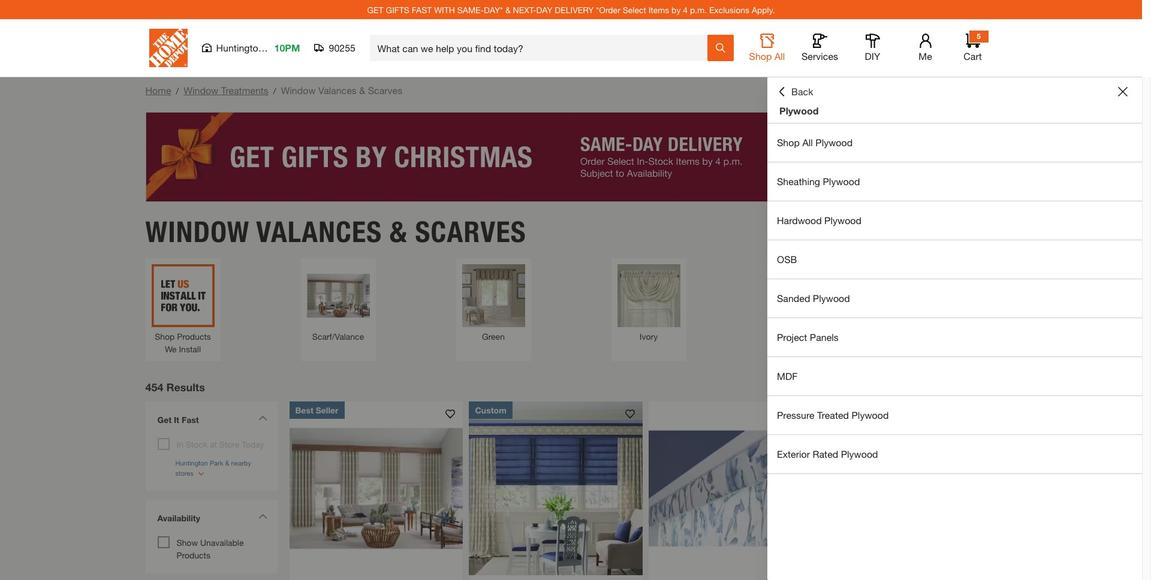 Task type: locate. For each thing, give the bounding box(es) containing it.
0 vertical spatial valances
[[319, 85, 357, 96]]

exterior rated plywood link
[[768, 436, 1143, 474]]

project
[[778, 332, 808, 343]]

0 vertical spatial all
[[775, 50, 786, 62]]

0 horizontal spatial &
[[359, 85, 366, 96]]

park
[[266, 42, 286, 53]]

we
[[165, 344, 177, 354]]

products up install
[[177, 331, 211, 342]]

apply.
[[752, 4, 775, 15]]

diy
[[865, 50, 881, 62]]

0 vertical spatial home
[[145, 85, 171, 96]]

scarves
[[368, 85, 403, 96], [415, 214, 527, 249]]

/ right treatments
[[273, 86, 276, 96]]

chat
[[1030, 389, 1045, 397]]

hardwood plywood link
[[768, 202, 1143, 240]]

get
[[157, 415, 172, 425]]

hardwood
[[778, 215, 822, 226]]

home / window treatments / window valances & scarves
[[145, 85, 403, 96]]

0 horizontal spatial scarves
[[368, 85, 403, 96]]

home down the home depot logo on the left of page
[[145, 85, 171, 96]]

plywood down back "button"
[[780, 105, 819, 116]]

1 horizontal spatial /
[[273, 86, 276, 96]]

2 horizontal spatial shop
[[778, 137, 800, 148]]

panels
[[810, 332, 839, 343]]

1 vertical spatial valances
[[256, 214, 382, 249]]

fast
[[182, 415, 199, 425]]

services button
[[801, 34, 840, 62]]

in stock at store today
[[177, 439, 264, 450]]

home
[[145, 85, 171, 96], [1068, 389, 1087, 397]]

plywood right sheathing on the top right of page
[[823, 176, 861, 187]]

treated
[[818, 410, 850, 421]]

plywood right the treated on the right of page
[[852, 410, 889, 421]]

valances
[[319, 85, 357, 96], [256, 214, 382, 249]]

all inside shop all button
[[775, 50, 786, 62]]

1 / from the left
[[176, 86, 179, 96]]

sheathing plywood
[[778, 176, 861, 187]]

0 vertical spatial shop
[[750, 50, 772, 62]]

home right a
[[1068, 389, 1087, 397]]

plywood right sanded
[[813, 293, 851, 304]]

all
[[775, 50, 786, 62], [803, 137, 813, 148]]

0 horizontal spatial shop
[[155, 331, 175, 342]]

0 horizontal spatial /
[[176, 86, 179, 96]]

today
[[242, 439, 264, 450]]

depot
[[1089, 389, 1109, 397]]

products inside show unavailable products
[[177, 550, 211, 561]]

*order
[[597, 4, 621, 15]]

availability link
[[151, 506, 271, 534]]

shop all
[[750, 50, 786, 62]]

products down show at left
[[177, 550, 211, 561]]

home link
[[145, 85, 171, 96]]

all up back "button"
[[775, 50, 786, 62]]

pressure
[[778, 410, 815, 421]]

shop products we install image
[[151, 264, 214, 327]]

huntington park
[[216, 42, 286, 53]]

it
[[174, 415, 179, 425]]

chat with a home depot expert.
[[1030, 389, 1133, 397]]

scarf/valance image
[[307, 264, 370, 327]]

exterior
[[778, 449, 811, 460]]

p.m.
[[691, 4, 707, 15]]

sheathing
[[778, 176, 821, 187]]

window valances & scarves
[[145, 214, 527, 249]]

1 vertical spatial &
[[359, 85, 366, 96]]

multi colored image
[[773, 264, 836, 327]]

green link
[[462, 264, 525, 343]]

shop inside menu
[[778, 137, 800, 148]]

1 horizontal spatial shop
[[750, 50, 772, 62]]

green
[[482, 331, 505, 342]]

all up sheathing on the top right of page
[[803, 137, 813, 148]]

me button
[[907, 34, 945, 62]]

contour valance only image
[[649, 402, 823, 576]]

&
[[506, 4, 511, 15], [359, 85, 366, 96], [390, 214, 408, 249]]

shop up we
[[155, 331, 175, 342]]

get it fast
[[157, 415, 199, 425]]

cart
[[964, 50, 983, 62]]

products
[[177, 331, 211, 342], [177, 550, 211, 561]]

1 vertical spatial shop
[[778, 137, 800, 148]]

by
[[672, 4, 681, 15]]

day
[[537, 4, 553, 15]]

0 horizontal spatial all
[[775, 50, 786, 62]]

4
[[684, 4, 688, 15]]

1 vertical spatial home
[[1068, 389, 1087, 397]]

2 / from the left
[[273, 86, 276, 96]]

1 horizontal spatial &
[[390, 214, 408, 249]]

/
[[176, 86, 179, 96], [273, 86, 276, 96]]

diy button
[[854, 34, 892, 62]]

shop up sheathing on the top right of page
[[778, 137, 800, 148]]

project panels
[[778, 332, 839, 343]]

0 vertical spatial scarves
[[368, 85, 403, 96]]

window
[[184, 85, 219, 96], [281, 85, 316, 96], [145, 214, 250, 249]]

all inside shop all plywood link
[[803, 137, 813, 148]]

seller
[[316, 405, 339, 415]]

rod pocket valance image
[[928, 264, 991, 327]]

shop inside shop products we install
[[155, 331, 175, 342]]

project panels link
[[768, 319, 1143, 357]]

1 horizontal spatial all
[[803, 137, 813, 148]]

plywood up sheathing plywood
[[816, 137, 853, 148]]

cart 5
[[964, 32, 983, 62]]

shop down apply.
[[750, 50, 772, 62]]

unavailable
[[200, 538, 244, 548]]

show
[[177, 538, 198, 548]]

shop for shop all
[[750, 50, 772, 62]]

2 horizontal spatial &
[[506, 4, 511, 15]]

back
[[792, 86, 814, 97]]

shop inside button
[[750, 50, 772, 62]]

ivory
[[640, 331, 658, 342]]

0 vertical spatial products
[[177, 331, 211, 342]]

exterior rated plywood
[[778, 449, 879, 460]]

5
[[977, 32, 981, 41]]

shop all button
[[748, 34, 787, 62]]

1 vertical spatial all
[[803, 137, 813, 148]]

osb
[[778, 254, 798, 265]]

2 vertical spatial shop
[[155, 331, 175, 342]]

plywood right hardwood
[[825, 215, 862, 226]]

1 vertical spatial products
[[177, 550, 211, 561]]

plywood right rated at the bottom of the page
[[841, 449, 879, 460]]

menu
[[768, 124, 1143, 475]]

1 horizontal spatial scarves
[[415, 214, 527, 249]]

scarf/valance link
[[307, 264, 370, 343]]

/ right home 'link'
[[176, 86, 179, 96]]

same-
[[458, 4, 484, 15]]



Task type: vqa. For each thing, say whether or not it's contained in the screenshot.
Get It Fast link
yes



Task type: describe. For each thing, give the bounding box(es) containing it.
plywood inside the 'hardwood plywood' link
[[825, 215, 862, 226]]

90255
[[329, 42, 356, 53]]

2 vertical spatial &
[[390, 214, 408, 249]]

sanded
[[778, 293, 811, 304]]

sheathing plywood link
[[768, 163, 1143, 201]]

fabric cornice image
[[469, 402, 643, 576]]

multi-colored
[[779, 331, 830, 342]]

shop products we install
[[155, 331, 211, 354]]

pressure treated plywood
[[778, 410, 889, 421]]

drawer close image
[[1119, 87, 1128, 97]]

90255 button
[[315, 42, 356, 54]]

menu containing shop all plywood
[[768, 124, 1143, 475]]

plywood inside sanded plywood link
[[813, 293, 851, 304]]

shop products we install link
[[151, 264, 214, 355]]

treatments
[[221, 85, 269, 96]]

store
[[219, 439, 240, 450]]

items
[[649, 4, 670, 15]]

back button
[[778, 86, 814, 98]]

custom
[[475, 405, 507, 415]]

the home depot logo image
[[149, 29, 187, 67]]

expert.
[[1111, 389, 1133, 397]]

sanded plywood link
[[768, 280, 1143, 318]]

multi-colored link
[[773, 264, 836, 343]]

hardwood plywood
[[778, 215, 862, 226]]

454
[[145, 381, 164, 394]]

wood cornice image
[[289, 402, 463, 576]]

stock
[[186, 439, 208, 450]]

results
[[167, 381, 205, 394]]

plywood inside shop all plywood link
[[816, 137, 853, 148]]

green image
[[462, 264, 525, 327]]

me
[[919, 50, 933, 62]]

show unavailable products link
[[177, 538, 244, 561]]

all for shop all
[[775, 50, 786, 62]]

delivery
[[555, 4, 594, 15]]

in
[[177, 439, 184, 450]]

show unavailable products
[[177, 538, 244, 561]]

shop all plywood link
[[768, 124, 1143, 162]]

What can we help you find today? search field
[[378, 35, 707, 61]]

pressure treated plywood link
[[768, 397, 1143, 435]]

ivory image
[[618, 264, 681, 327]]

osb link
[[768, 241, 1143, 279]]

best seller
[[295, 405, 339, 415]]

plywood inside the exterior rated plywood "link"
[[841, 449, 879, 460]]

mdf link
[[768, 358, 1143, 396]]

with
[[434, 4, 455, 15]]

all for shop all plywood
[[803, 137, 813, 148]]

get gifts fast with same-day* & next-day delivery *order select items by 4 p.m. exclusions apply.
[[367, 4, 775, 15]]

in stock at store today link
[[177, 439, 264, 450]]

best
[[295, 405, 314, 415]]

fast
[[412, 4, 432, 15]]

1 horizontal spatial home
[[1068, 389, 1087, 397]]

shop for shop all plywood
[[778, 137, 800, 148]]

10pm
[[274, 42, 300, 53]]

get
[[367, 4, 384, 15]]

plywood inside pressure treated plywood link
[[852, 410, 889, 421]]

canova blackout polyester curtain valance image
[[829, 402, 1003, 576]]

rated
[[813, 449, 839, 460]]

with
[[1047, 389, 1060, 397]]

sanded plywood
[[778, 293, 851, 304]]

window treatments link
[[184, 85, 269, 96]]

multi-
[[779, 331, 800, 342]]

454 results
[[145, 381, 205, 394]]

shop for shop products we install
[[155, 331, 175, 342]]

products inside shop products we install
[[177, 331, 211, 342]]

huntington
[[216, 42, 264, 53]]

next-
[[513, 4, 537, 15]]

1 vertical spatial scarves
[[415, 214, 527, 249]]

install
[[179, 344, 201, 354]]

colored
[[800, 331, 830, 342]]

plywood inside sheathing plywood 'link'
[[823, 176, 861, 187]]

get it fast link
[[151, 408, 271, 435]]

scarf/valance
[[312, 331, 364, 342]]

day*
[[484, 4, 503, 15]]

0 vertical spatial &
[[506, 4, 511, 15]]

exclusions
[[710, 4, 750, 15]]

at
[[210, 439, 217, 450]]

shop all plywood
[[778, 137, 853, 148]]

mdf
[[778, 371, 798, 382]]

gifts
[[386, 4, 410, 15]]

feedback link image
[[1136, 203, 1152, 268]]

sponsored banner image
[[145, 112, 997, 202]]

ivory link
[[618, 264, 681, 343]]

0 horizontal spatial home
[[145, 85, 171, 96]]

a
[[1062, 389, 1066, 397]]

services
[[802, 50, 839, 62]]



